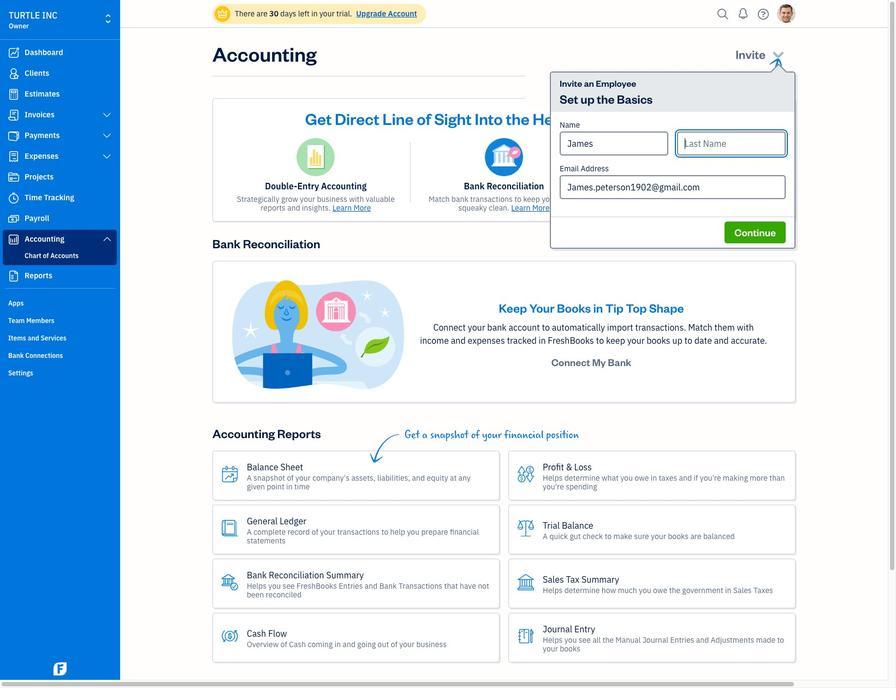 Task type: locate. For each thing, give the bounding box(es) containing it.
transactions.
[[635, 322, 686, 333]]

get for get direct line of sight into the health of your business
[[305, 108, 332, 129]]

helps for sales tax summary
[[543, 586, 563, 595]]

you're right if
[[700, 473, 721, 483]]

learn right insights.
[[333, 203, 352, 213]]

with up accurate.
[[737, 322, 754, 333]]

in right "accounts"
[[753, 194, 759, 204]]

0 horizontal spatial learn
[[333, 203, 352, 213]]

a inside trial balance a quick gut check to make sure your books are balanced
[[543, 532, 548, 541]]

entries up cash flow overview of cash coming in and going out of your business
[[339, 581, 363, 591]]

reconciliation down reports
[[243, 236, 320, 251]]

2 determine from the top
[[564, 586, 600, 595]]

summary down general ledger a complete record of your transactions to help you prepare financial statements
[[326, 570, 364, 581]]

0 horizontal spatial financial
[[450, 527, 479, 537]]

1 horizontal spatial invite
[[736, 46, 766, 62]]

double-entry accounting
[[265, 181, 367, 192]]

keep right clean.
[[523, 194, 540, 204]]

chart up edit
[[697, 181, 719, 192]]

valuable
[[366, 194, 395, 204]]

taxes
[[659, 473, 677, 483]]

summary inside bank reconciliation summary helps you see freshbooks entries and bank transactions that have not been reconciled
[[326, 570, 364, 581]]

of down the accounting link at top
[[43, 252, 49, 260]]

and left if
[[679, 473, 692, 483]]

learn
[[333, 203, 352, 213], [511, 203, 530, 213]]

0 horizontal spatial business
[[317, 194, 347, 204]]

close image
[[775, 106, 788, 118]]

them
[[714, 322, 735, 333]]

the right into
[[506, 108, 530, 129]]

bank reconciliation image
[[485, 138, 523, 176]]

financial left position
[[504, 429, 544, 442]]

keep
[[499, 300, 527, 316]]

see
[[283, 581, 295, 591], [579, 635, 591, 645]]

are inside trial balance a quick gut check to make sure your books are balanced
[[690, 532, 701, 541]]

dashboard image
[[7, 48, 20, 58]]

the right all at right bottom
[[603, 635, 614, 645]]

cash left coming
[[289, 640, 306, 650]]

1 horizontal spatial learn more
[[511, 203, 550, 213]]

0 horizontal spatial owe
[[635, 473, 649, 483]]

0 horizontal spatial are
[[256, 9, 268, 19]]

journal entries and chart of accounts create journal entries and edit accounts in the chart of accounts with
[[612, 181, 772, 213]]

all
[[593, 635, 601, 645]]

match bank transactions to keep your books squeaky clean.
[[429, 194, 579, 213]]

0 vertical spatial see
[[283, 581, 295, 591]]

liabilities,
[[377, 473, 410, 483]]

connect inside connect your bank account to automatically import transactions. match them with income and expenses tracked in freshbooks to keep your books up to date and accurate.
[[433, 322, 466, 333]]

sheet
[[280, 462, 303, 473]]

determine down loss
[[564, 473, 600, 483]]

business inside strategically grow your business with valuable reports and insights.
[[317, 194, 347, 204]]

up
[[581, 91, 595, 106], [672, 335, 682, 346]]

bank inside connect my bank button
[[608, 356, 631, 369]]

invite for invite
[[736, 46, 766, 62]]

accounting reports
[[212, 426, 321, 441]]

0 horizontal spatial summary
[[326, 570, 364, 581]]

get left a
[[405, 429, 420, 442]]

1 vertical spatial match
[[688, 322, 712, 333]]

invite up the set
[[560, 78, 582, 89]]

0 vertical spatial entry
[[297, 181, 319, 192]]

invite inside 'invite an employee set up the basics'
[[560, 78, 582, 89]]

time
[[25, 193, 42, 203]]

to up the my
[[596, 335, 604, 346]]

bank down items
[[8, 352, 24, 360]]

1 horizontal spatial learn
[[511, 203, 530, 213]]

1 horizontal spatial freshbooks
[[548, 335, 594, 346]]

0 horizontal spatial bank reconciliation
[[212, 236, 320, 251]]

entry up all at right bottom
[[574, 624, 595, 635]]

freshbooks
[[548, 335, 594, 346], [297, 581, 337, 591]]

continue
[[734, 226, 776, 239]]

1 horizontal spatial you're
[[700, 473, 721, 483]]

a for balance sheet
[[247, 473, 252, 483]]

ledger
[[280, 516, 306, 527]]

chevron large down image inside payments link
[[102, 132, 112, 140]]

financial
[[504, 429, 544, 442], [450, 527, 479, 537]]

0 vertical spatial freshbooks
[[548, 335, 594, 346]]

determine inside sales tax summary helps determine how much you owe the government in sales taxes
[[564, 586, 600, 595]]

chart down the accounting link at top
[[25, 252, 41, 260]]

invite inside dropdown button
[[736, 46, 766, 62]]

helps left all at right bottom
[[543, 635, 563, 645]]

the right "accounts"
[[761, 194, 772, 204]]

a inside balance sheet a snapshot of your company's assets, liabilities, and equity at any given point in time
[[247, 473, 252, 483]]

date
[[694, 335, 712, 346]]

bank reconciliation down reports
[[212, 236, 320, 251]]

0 vertical spatial match
[[429, 194, 450, 204]]

up down 'transactions.'
[[672, 335, 682, 346]]

continue button
[[725, 222, 786, 244]]

your inside journal entry helps you see all the manual journal entries and adjustments made to your books
[[543, 644, 558, 654]]

0 vertical spatial are
[[256, 9, 268, 19]]

of right a
[[471, 429, 480, 442]]

books inside connect your bank account to automatically import transactions. match them with income and expenses tracked in freshbooks to keep your books up to date and accurate.
[[647, 335, 670, 346]]

0 horizontal spatial balance
[[247, 462, 278, 473]]

made
[[756, 635, 775, 645]]

0 horizontal spatial cash
[[247, 628, 266, 639]]

1 horizontal spatial see
[[579, 635, 591, 645]]

0 vertical spatial snapshot
[[430, 429, 468, 442]]

1 vertical spatial transactions
[[337, 527, 380, 537]]

see inside journal entry helps you see all the manual journal entries and adjustments made to your books
[[579, 635, 591, 645]]

chevron large down image inside 'invoices' "link"
[[102, 111, 112, 120]]

1 learn more from the left
[[333, 203, 371, 213]]

bank inside connect your bank account to automatically import transactions. match them with income and expenses tracked in freshbooks to keep your books up to date and accurate.
[[487, 322, 507, 333]]

invite left chevrondown icon
[[736, 46, 766, 62]]

match inside match bank transactions to keep your books squeaky clean.
[[429, 194, 450, 204]]

sales left taxes
[[733, 586, 752, 595]]

your up account
[[529, 300, 555, 316]]

spending
[[566, 482, 597, 492]]

1 vertical spatial entry
[[574, 624, 595, 635]]

financial right prepare
[[450, 527, 479, 537]]

0 vertical spatial business
[[317, 194, 347, 204]]

0 vertical spatial get
[[305, 108, 332, 129]]

books
[[559, 194, 579, 204], [647, 335, 670, 346], [668, 532, 689, 541], [560, 644, 580, 654]]

chevron large down image
[[102, 111, 112, 120], [102, 132, 112, 140], [102, 235, 112, 244]]

automatically
[[552, 322, 605, 333]]

1 horizontal spatial are
[[690, 532, 701, 541]]

1 horizontal spatial summary
[[582, 574, 619, 585]]

bank
[[451, 194, 468, 204], [487, 322, 507, 333]]

you inside general ledger a complete record of your transactions to help you prepare financial statements
[[407, 527, 419, 537]]

double-entry accounting image
[[297, 138, 335, 176]]

0 horizontal spatial snapshot
[[253, 473, 285, 483]]

strategically grow your business with valuable reports and insights.
[[237, 194, 395, 213]]

and left 'going'
[[343, 640, 355, 650]]

to inside trial balance a quick gut check to make sure your books are balanced
[[605, 532, 612, 541]]

snapshot down sheet
[[253, 473, 285, 483]]

match up date
[[688, 322, 712, 333]]

bank left clean.
[[451, 194, 468, 204]]

to left make
[[605, 532, 612, 541]]

2 horizontal spatial with
[[737, 322, 754, 333]]

your inside trial balance a quick gut check to make sure your books are balanced
[[651, 532, 666, 541]]

out
[[378, 640, 389, 650]]

estimate image
[[7, 89, 20, 100]]

search image
[[714, 6, 732, 22]]

1 horizontal spatial entry
[[574, 624, 595, 635]]

quick
[[549, 532, 568, 541]]

match inside connect your bank account to automatically import transactions. match them with income and expenses tracked in freshbooks to keep your books up to date and accurate.
[[688, 322, 712, 333]]

0 horizontal spatial transactions
[[337, 527, 380, 537]]

0 vertical spatial reconciliation
[[487, 181, 544, 192]]

time tracking link
[[3, 188, 117, 208]]

1 horizontal spatial get
[[405, 429, 420, 442]]

the inside journal entry helps you see all the manual journal entries and adjustments made to your books
[[603, 635, 614, 645]]

3 chevron large down image from the top
[[102, 235, 112, 244]]

your up first name text field
[[601, 108, 635, 129]]

determine
[[564, 473, 600, 483], [564, 586, 600, 595]]

of
[[417, 108, 431, 129], [584, 108, 598, 129], [721, 181, 729, 192], [636, 203, 643, 213], [43, 252, 49, 260], [471, 429, 480, 442], [287, 473, 294, 483], [312, 527, 318, 537], [280, 640, 287, 650], [391, 640, 397, 650]]

the inside sales tax summary helps determine how much you owe the government in sales taxes
[[669, 586, 680, 595]]

reports inside main element
[[25, 271, 52, 281]]

you left all at right bottom
[[564, 635, 577, 645]]

bank right the my
[[608, 356, 631, 369]]

trial balance a quick gut check to make sure your books are balanced
[[543, 520, 735, 541]]

the
[[597, 91, 615, 106], [506, 108, 530, 129], [761, 194, 772, 204], [669, 586, 680, 595], [603, 635, 614, 645]]

see inside bank reconciliation summary helps you see freshbooks entries and bank transactions that have not been reconciled
[[283, 581, 295, 591]]

more for bank reconciliation
[[532, 203, 550, 213]]

transactions inside match bank transactions to keep your books squeaky clean.
[[470, 194, 513, 204]]

go to help image
[[755, 6, 772, 22]]

1 horizontal spatial financial
[[504, 429, 544, 442]]

books inside match bank transactions to keep your books squeaky clean.
[[559, 194, 579, 204]]

books down email on the right of page
[[559, 194, 579, 204]]

to inside match bank transactions to keep your books squeaky clean.
[[514, 194, 521, 204]]

accounting inside main element
[[25, 234, 64, 244]]

address
[[581, 164, 609, 174]]

summary
[[326, 570, 364, 581], [582, 574, 619, 585]]

are left 30
[[256, 9, 268, 19]]

0 horizontal spatial invite
[[560, 78, 582, 89]]

0 vertical spatial keep
[[523, 194, 540, 204]]

your inside match bank transactions to keep your books squeaky clean.
[[542, 194, 557, 204]]

determine inside profit & loss helps determine what you owe in taxes and if you're making more than you're spending
[[564, 473, 600, 483]]

you right help
[[407, 527, 419, 537]]

0 vertical spatial transactions
[[470, 194, 513, 204]]

business
[[317, 194, 347, 204], [416, 640, 447, 650]]

1 vertical spatial keep
[[606, 335, 625, 346]]

more right clean.
[[532, 203, 550, 213]]

in left time
[[286, 482, 293, 492]]

and right reports
[[287, 203, 300, 213]]

entries down journal entries and chart of accounts "image"
[[649, 181, 677, 192]]

1 vertical spatial connect
[[551, 356, 590, 369]]

0 vertical spatial up
[[581, 91, 595, 106]]

to right made
[[777, 635, 784, 645]]

get a snapshot of your financial position
[[405, 429, 579, 442]]

1 vertical spatial see
[[579, 635, 591, 645]]

0 horizontal spatial your
[[529, 300, 555, 316]]

of right create
[[636, 203, 643, 213]]

much
[[618, 586, 637, 595]]

0 vertical spatial invite
[[736, 46, 766, 62]]

entry
[[297, 181, 319, 192], [574, 624, 595, 635]]

2 horizontal spatial chart
[[697, 181, 719, 192]]

summary inside sales tax summary helps determine how much you owe the government in sales taxes
[[582, 574, 619, 585]]

sales
[[543, 574, 564, 585], [733, 586, 752, 595]]

1 horizontal spatial bank reconciliation
[[464, 181, 544, 192]]

helps down statements
[[247, 581, 267, 591]]

summary up how at the bottom right of page
[[582, 574, 619, 585]]

connect left the my
[[551, 356, 590, 369]]

1 learn from the left
[[333, 203, 352, 213]]

chart of accounts
[[25, 252, 79, 260]]

1 horizontal spatial with
[[678, 203, 693, 213]]

learn more
[[333, 203, 371, 213], [511, 203, 550, 213]]

1 more from the left
[[353, 203, 371, 213]]

connect up income
[[433, 322, 466, 333]]

1 horizontal spatial more
[[532, 203, 550, 213]]

overview
[[247, 640, 279, 650]]

you right what at the right bottom of page
[[620, 473, 633, 483]]

financial inside general ledger a complete record of your transactions to help you prepare financial statements
[[450, 527, 479, 537]]

snapshot inside balance sheet a snapshot of your company's assets, liabilities, and equity at any given point in time
[[253, 473, 285, 483]]

up down an
[[581, 91, 595, 106]]

1 horizontal spatial your
[[601, 108, 635, 129]]

0 horizontal spatial learn more
[[333, 203, 371, 213]]

upgrade
[[356, 9, 386, 19]]

0 vertical spatial balance
[[247, 462, 278, 473]]

and right income
[[451, 335, 466, 346]]

bank reconciliation summary helps you see freshbooks entries and bank transactions that have not been reconciled
[[247, 570, 489, 600]]

1 vertical spatial bank
[[487, 322, 507, 333]]

expense image
[[7, 151, 20, 162]]

a down general
[[247, 527, 252, 537]]

are
[[256, 9, 268, 19], [690, 532, 701, 541]]

you right been
[[268, 581, 281, 591]]

assets,
[[351, 473, 375, 483]]

helps down quick
[[543, 586, 563, 595]]

of inside general ledger a complete record of your transactions to help you prepare financial statements
[[312, 527, 318, 537]]

in right "tracked"
[[539, 335, 546, 346]]

1 horizontal spatial keep
[[606, 335, 625, 346]]

1 horizontal spatial up
[[672, 335, 682, 346]]

0 vertical spatial chevron large down image
[[102, 111, 112, 120]]

books down 'transactions.'
[[647, 335, 670, 346]]

crown image
[[217, 8, 228, 19]]

1 horizontal spatial sales
[[733, 586, 752, 595]]

chart image
[[7, 234, 20, 245]]

to left help
[[381, 527, 388, 537]]

bank left transactions
[[379, 581, 397, 591]]

2 chevron large down image from the top
[[102, 132, 112, 140]]

0 horizontal spatial keep
[[523, 194, 540, 204]]

1 vertical spatial invite
[[560, 78, 582, 89]]

2 learn from the left
[[511, 203, 530, 213]]

helps down profit
[[543, 473, 563, 483]]

1 vertical spatial owe
[[653, 586, 667, 595]]

chart of accounts link
[[5, 250, 115, 263]]

1 vertical spatial snapshot
[[253, 473, 285, 483]]

&
[[566, 462, 572, 473]]

invoices
[[25, 110, 55, 120]]

owe right much
[[653, 586, 667, 595]]

and left equity
[[412, 473, 425, 483]]

helps
[[543, 473, 563, 483], [247, 581, 267, 591], [543, 586, 563, 595], [543, 635, 563, 645]]

1 vertical spatial are
[[690, 532, 701, 541]]

coming
[[308, 640, 333, 650]]

a inside general ledger a complete record of your transactions to help you prepare financial statements
[[247, 527, 252, 537]]

freshbooks image
[[51, 663, 69, 676]]

invite
[[736, 46, 766, 62], [560, 78, 582, 89]]

inc
[[42, 10, 57, 21]]

0 horizontal spatial accounts
[[50, 252, 79, 260]]

entries left adjustments
[[670, 635, 694, 645]]

sales left the tax at bottom right
[[543, 574, 564, 585]]

2 vertical spatial chart
[[25, 252, 41, 260]]

of down sheet
[[287, 473, 294, 483]]

0 horizontal spatial freshbooks
[[297, 581, 337, 591]]

1 determine from the top
[[564, 473, 600, 483]]

accounts down enter an email address text field on the right top of the page
[[644, 203, 676, 213]]

1 vertical spatial accounts
[[644, 203, 676, 213]]

in
[[311, 9, 318, 19], [753, 194, 759, 204], [593, 300, 603, 316], [539, 335, 546, 346], [651, 473, 657, 483], [286, 482, 293, 492], [725, 586, 731, 595], [335, 640, 341, 650]]

balance up gut
[[562, 520, 593, 531]]

chevrondown image
[[771, 46, 786, 62]]

1 horizontal spatial reports
[[277, 426, 321, 441]]

1 vertical spatial chevron large down image
[[102, 132, 112, 140]]

report image
[[7, 271, 20, 282]]

company's
[[312, 473, 350, 483]]

in inside balance sheet a snapshot of your company's assets, liabilities, and equity at any given point in time
[[286, 482, 293, 492]]

transactions inside general ledger a complete record of your transactions to help you prepare financial statements
[[337, 527, 380, 537]]

1 horizontal spatial transactions
[[470, 194, 513, 204]]

with left valuable
[[349, 194, 364, 204]]

you're down profit
[[543, 482, 564, 492]]

2 vertical spatial reconciliation
[[269, 570, 324, 581]]

accounts down the accounting link at top
[[50, 252, 79, 260]]

0 vertical spatial bank reconciliation
[[464, 181, 544, 192]]

accounting link
[[3, 230, 117, 250]]

you inside bank reconciliation summary helps you see freshbooks entries and bank transactions that have not been reconciled
[[268, 581, 281, 591]]

1 vertical spatial determine
[[564, 586, 600, 595]]

1 horizontal spatial cash
[[289, 640, 306, 650]]

a left point
[[247, 473, 252, 483]]

1 vertical spatial chart
[[615, 203, 634, 213]]

and inside profit & loss helps determine what you owe in taxes and if you're making more than you're spending
[[679, 473, 692, 483]]

bank down strategically
[[212, 236, 241, 251]]

0 horizontal spatial with
[[349, 194, 364, 204]]

helps inside profit & loss helps determine what you owe in taxes and if you're making more than you're spending
[[543, 473, 563, 483]]

reconciliation inside bank reconciliation summary helps you see freshbooks entries and bank transactions that have not been reconciled
[[269, 570, 324, 581]]

of inside chart of accounts link
[[43, 252, 49, 260]]

statements
[[247, 536, 286, 546]]

0 vertical spatial your
[[601, 108, 635, 129]]

and inside main element
[[28, 334, 39, 342]]

turtle inc owner
[[9, 10, 57, 30]]

bank inside bank connections link
[[8, 352, 24, 360]]

1 vertical spatial financial
[[450, 527, 479, 537]]

balance inside balance sheet a snapshot of your company's assets, liabilities, and equity at any given point in time
[[247, 462, 278, 473]]

reconciliation
[[487, 181, 544, 192], [243, 236, 320, 251], [269, 570, 324, 581]]

reports down chart of accounts
[[25, 271, 52, 281]]

30
[[269, 9, 279, 19]]

to right clean.
[[514, 194, 521, 204]]

balanced
[[703, 532, 735, 541]]

grow
[[281, 194, 298, 204]]

freshbooks inside connect your bank account to automatically import transactions. match them with income and expenses tracked in freshbooks to keep your books up to date and accurate.
[[548, 335, 594, 346]]

0 vertical spatial determine
[[564, 473, 600, 483]]

1 vertical spatial business
[[416, 640, 447, 650]]

helps inside sales tax summary helps determine how much you owe the government in sales taxes
[[543, 586, 563, 595]]

chevron large down image inside the accounting link
[[102, 235, 112, 244]]

reports
[[25, 271, 52, 281], [277, 426, 321, 441]]

0 vertical spatial connect
[[433, 322, 466, 333]]

helps for profit & loss
[[543, 473, 563, 483]]

1 vertical spatial get
[[405, 429, 420, 442]]

invoices link
[[3, 105, 117, 125]]

of inside balance sheet a snapshot of your company's assets, liabilities, and equity at any given point in time
[[287, 473, 294, 483]]

connect inside button
[[551, 356, 590, 369]]

and left transactions
[[365, 581, 378, 591]]

that
[[444, 581, 458, 591]]

chart
[[697, 181, 719, 192], [615, 203, 634, 213], [25, 252, 41, 260]]

in right government
[[725, 586, 731, 595]]

been
[[247, 590, 264, 600]]

determine for summary
[[564, 586, 600, 595]]

1 vertical spatial reports
[[277, 426, 321, 441]]

bank up been
[[247, 570, 267, 581]]

0 vertical spatial owe
[[635, 473, 649, 483]]

a for trial balance
[[543, 532, 548, 541]]

business right out
[[416, 640, 447, 650]]

your inside general ledger a complete record of your transactions to help you prepare financial statements
[[320, 527, 335, 537]]

2 more from the left
[[532, 203, 550, 213]]

the inside 'invite an employee set up the basics'
[[597, 91, 615, 106]]

items and services link
[[3, 330, 117, 346]]

0 horizontal spatial get
[[305, 108, 332, 129]]

1 vertical spatial sales
[[733, 586, 752, 595]]

in left taxes
[[651, 473, 657, 483]]

2 learn more from the left
[[511, 203, 550, 213]]

0 vertical spatial reports
[[25, 271, 52, 281]]

reports
[[261, 203, 286, 213]]

in inside sales tax summary helps determine how much you owe the government in sales taxes
[[725, 586, 731, 595]]

0 horizontal spatial more
[[353, 203, 371, 213]]

see left all at right bottom
[[579, 635, 591, 645]]

cash up "overview" at the left
[[247, 628, 266, 639]]

books left all at right bottom
[[560, 644, 580, 654]]

0 horizontal spatial entry
[[297, 181, 319, 192]]

more
[[750, 473, 768, 483]]

reports link
[[3, 266, 117, 286]]

1 vertical spatial your
[[529, 300, 555, 316]]

your
[[601, 108, 635, 129], [529, 300, 555, 316]]

you inside journal entry helps you see all the manual journal entries and adjustments made to your books
[[564, 635, 577, 645]]

balance inside trial balance a quick gut check to make sure your books are balanced
[[562, 520, 593, 531]]

business down double-entry accounting
[[317, 194, 347, 204]]

owe inside profit & loss helps determine what you owe in taxes and if you're making more than you're spending
[[635, 473, 649, 483]]

1 horizontal spatial balance
[[562, 520, 593, 531]]

more right insights.
[[353, 203, 371, 213]]

1 vertical spatial bank reconciliation
[[212, 236, 320, 251]]

journal entries and chart of accounts image
[[673, 138, 711, 176]]

1 horizontal spatial bank
[[487, 322, 507, 333]]

tax
[[566, 574, 579, 585]]

entry inside journal entry helps you see all the manual journal entries and adjustments made to your books
[[574, 624, 595, 635]]

with down enter an email address text field on the right top of the page
[[678, 203, 693, 213]]

prepare
[[421, 527, 448, 537]]

and
[[679, 181, 695, 192], [690, 194, 703, 204], [287, 203, 300, 213], [28, 334, 39, 342], [451, 335, 466, 346], [714, 335, 729, 346], [412, 473, 425, 483], [679, 473, 692, 483], [365, 581, 378, 591], [696, 635, 709, 645], [343, 640, 355, 650]]

helps inside bank reconciliation summary helps you see freshbooks entries and bank transactions that have not been reconciled
[[247, 581, 267, 591]]

learn more right clean.
[[511, 203, 550, 213]]

into
[[475, 108, 503, 129]]

in inside cash flow overview of cash coming in and going out of your business
[[335, 640, 341, 650]]

timer image
[[7, 193, 20, 204]]

learn more right insights.
[[333, 203, 371, 213]]

1 horizontal spatial connect
[[551, 356, 590, 369]]

1 chevron large down image from the top
[[102, 111, 112, 120]]

2 vertical spatial accounts
[[50, 252, 79, 260]]

with inside journal entries and chart of accounts create journal entries and edit accounts in the chart of accounts with
[[678, 203, 693, 213]]



Task type: describe. For each thing, give the bounding box(es) containing it.
helps for bank reconciliation summary
[[247, 581, 267, 591]]

0 vertical spatial cash
[[247, 628, 266, 639]]

create
[[612, 194, 635, 204]]

2 horizontal spatial accounts
[[731, 181, 769, 192]]

and inside cash flow overview of cash coming in and going out of your business
[[343, 640, 355, 650]]

of down flow
[[280, 640, 287, 650]]

and left edit
[[690, 194, 703, 204]]

team members
[[8, 317, 55, 325]]

entries inside bank reconciliation summary helps you see freshbooks entries and bank transactions that have not been reconciled
[[339, 581, 363, 591]]

you inside profit & loss helps determine what you owe in taxes and if you're making more than you're spending
[[620, 473, 633, 483]]

freshbooks inside bank reconciliation summary helps you see freshbooks entries and bank transactions that have not been reconciled
[[297, 581, 337, 591]]

you inside sales tax summary helps determine how much you owe the government in sales taxes
[[639, 586, 651, 595]]

in inside journal entries and chart of accounts create journal entries and edit accounts in the chart of accounts with
[[753, 194, 759, 204]]

up inside 'invite an employee set up the basics'
[[581, 91, 595, 106]]

main element
[[0, 0, 147, 680]]

direct
[[335, 108, 379, 129]]

tracked
[[507, 335, 537, 346]]

a
[[422, 429, 428, 442]]

books inside trial balance a quick gut check to make sure your books are balanced
[[668, 532, 689, 541]]

clients link
[[3, 64, 117, 84]]

learn for entry
[[333, 203, 352, 213]]

turtle
[[9, 10, 40, 21]]

apps link
[[3, 295, 117, 311]]

items
[[8, 334, 26, 342]]

entries inside journal entry helps you see all the manual journal entries and adjustments made to your books
[[670, 635, 694, 645]]

general ledger a complete record of your transactions to help you prepare financial statements
[[247, 516, 479, 546]]

have
[[460, 581, 476, 591]]

owe inside sales tax summary helps determine how much you owe the government in sales taxes
[[653, 586, 667, 595]]

sight
[[434, 108, 472, 129]]

sure
[[634, 532, 649, 541]]

insights.
[[302, 203, 331, 213]]

members
[[26, 317, 55, 325]]

accounts inside chart of accounts link
[[50, 252, 79, 260]]

determine for loss
[[564, 473, 600, 483]]

transactions
[[399, 581, 442, 591]]

sales tax summary helps determine how much you owe the government in sales taxes
[[543, 574, 773, 595]]

your inside balance sheet a snapshot of your company's assets, liabilities, and equity at any given point in time
[[295, 473, 311, 483]]

point
[[267, 482, 284, 492]]

cash flow overview of cash coming in and going out of your business
[[247, 628, 447, 650]]

than
[[769, 473, 785, 483]]

time tracking
[[25, 193, 74, 203]]

journal right manual
[[642, 635, 668, 645]]

connect my bank button
[[542, 352, 641, 374]]

the inside journal entries and chart of accounts create journal entries and edit accounts in the chart of accounts with
[[761, 194, 772, 204]]

project image
[[7, 172, 20, 183]]

loss
[[574, 462, 592, 473]]

0 vertical spatial financial
[[504, 429, 544, 442]]

expenses
[[468, 335, 505, 346]]

to inside journal entry helps you see all the manual journal entries and adjustments made to your books
[[777, 635, 784, 645]]

1 vertical spatial cash
[[289, 640, 306, 650]]

left
[[298, 9, 310, 19]]

double-
[[265, 181, 297, 192]]

notifications image
[[734, 3, 752, 25]]

with inside connect your bank account to automatically import transactions. match them with income and expenses tracked in freshbooks to keep your books up to date and accurate.
[[737, 322, 754, 333]]

tracking
[[44, 193, 74, 203]]

and inside bank reconciliation summary helps you see freshbooks entries and bank transactions that have not been reconciled
[[365, 581, 378, 591]]

days
[[280, 9, 296, 19]]

1 horizontal spatial snapshot
[[430, 429, 468, 442]]

summary for bank reconciliation summary
[[326, 570, 364, 581]]

bank inside match bank transactions to keep your books squeaky clean.
[[451, 194, 468, 204]]

dashboard link
[[3, 43, 117, 63]]

a for general ledger
[[247, 527, 252, 537]]

more for double-entry accounting
[[353, 203, 371, 213]]

there
[[235, 9, 255, 19]]

of right line
[[417, 108, 431, 129]]

with inside strategically grow your business with valuable reports and insights.
[[349, 194, 364, 204]]

expenses link
[[3, 147, 117, 167]]

manual
[[616, 635, 641, 645]]

to right account
[[542, 322, 550, 333]]

set
[[560, 91, 578, 106]]

get for get a snapshot of your financial position
[[405, 429, 420, 442]]

Last Name text field
[[677, 132, 786, 156]]

items and services
[[8, 334, 66, 342]]

books inside journal entry helps you see all the manual journal entries and adjustments made to your books
[[560, 644, 580, 654]]

0 vertical spatial chart
[[697, 181, 719, 192]]

learn more for double-entry accounting
[[333, 203, 371, 213]]

of right out
[[391, 640, 397, 650]]

projects link
[[3, 168, 117, 187]]

journal right create
[[637, 194, 663, 204]]

invite for invite an employee set up the basics
[[560, 78, 582, 89]]

what
[[602, 473, 619, 483]]

health
[[533, 108, 581, 129]]

connect your bank account to begin matching your bank transactions image
[[230, 279, 405, 390]]

and inside balance sheet a snapshot of your company's assets, liabilities, and equity at any given point in time
[[412, 473, 425, 483]]

and down them
[[714, 335, 729, 346]]

going
[[357, 640, 376, 650]]

get direct line of sight into the health of your business
[[305, 108, 703, 129]]

and down journal entries and chart of accounts "image"
[[679, 181, 695, 192]]

if
[[694, 473, 698, 483]]

journal up create
[[616, 181, 647, 192]]

chevron large down image for invoices
[[102, 111, 112, 120]]

business inside cash flow overview of cash coming in and going out of your business
[[416, 640, 447, 650]]

record
[[288, 527, 310, 537]]

expenses
[[25, 151, 59, 161]]

general
[[247, 516, 278, 527]]

0 horizontal spatial sales
[[543, 574, 564, 585]]

payment image
[[7, 130, 20, 141]]

0 horizontal spatial you're
[[543, 482, 564, 492]]

chart inside main element
[[25, 252, 41, 260]]

projects
[[25, 172, 54, 182]]

apps
[[8, 299, 24, 307]]

and inside strategically grow your business with valuable reports and insights.
[[287, 203, 300, 213]]

chevron large down image
[[102, 152, 112, 161]]

owner
[[9, 22, 29, 30]]

keep your books in tip top shape
[[499, 300, 684, 316]]

summary for sales tax summary
[[582, 574, 619, 585]]

account
[[388, 9, 417, 19]]

gut
[[570, 532, 581, 541]]

upgrade account link
[[354, 9, 417, 19]]

estimates
[[25, 89, 60, 99]]

check
[[583, 532, 603, 541]]

connect for your
[[433, 322, 466, 333]]

learn more for bank reconciliation
[[511, 203, 550, 213]]

in inside profit & loss helps determine what you owe in taxes and if you're making more than you're spending
[[651, 473, 657, 483]]

money image
[[7, 213, 20, 224]]

an
[[584, 78, 594, 89]]

connect my bank
[[551, 356, 631, 369]]

edit
[[705, 194, 718, 204]]

1 horizontal spatial chart
[[615, 203, 634, 213]]

connect for my
[[551, 356, 590, 369]]

journal entry helps you see all the manual journal entries and adjustments made to your books
[[543, 624, 784, 654]]

given
[[247, 482, 265, 492]]

and inside journal entry helps you see all the manual journal entries and adjustments made to your books
[[696, 635, 709, 645]]

team members link
[[3, 312, 117, 329]]

connections
[[25, 352, 63, 360]]

learn for reconciliation
[[511, 203, 530, 213]]

invite button
[[726, 41, 796, 67]]

there are 30 days left in your trial. upgrade account
[[235, 9, 417, 19]]

accounts
[[720, 194, 751, 204]]

to inside general ledger a complete record of your transactions to help you prepare financial statements
[[381, 527, 388, 537]]

bank up squeaky
[[464, 181, 485, 192]]

up inside connect your bank account to automatically import transactions. match them with income and expenses tracked in freshbooks to keep your books up to date and accurate.
[[672, 335, 682, 346]]

chevron large down image for payments
[[102, 132, 112, 140]]

client image
[[7, 68, 20, 79]]

team
[[8, 317, 25, 325]]

settings
[[8, 369, 33, 377]]

entry for journal
[[574, 624, 595, 635]]

trial.
[[336, 9, 352, 19]]

keep inside connect your bank account to automatically import transactions. match them with income and expenses tracked in freshbooks to keep your books up to date and accurate.
[[606, 335, 625, 346]]

keep inside match bank transactions to keep your books squeaky clean.
[[523, 194, 540, 204]]

my
[[592, 356, 606, 369]]

strategically
[[237, 194, 279, 204]]

journal down the tax at bottom right
[[543, 624, 572, 635]]

bank connections link
[[3, 347, 117, 364]]

email address
[[560, 164, 609, 174]]

shape
[[649, 300, 684, 316]]

taxes
[[754, 586, 773, 595]]

1 vertical spatial reconciliation
[[243, 236, 320, 251]]

profit
[[543, 462, 564, 473]]

Enter an email address text field
[[560, 175, 786, 199]]

payments
[[25, 130, 60, 140]]

clients
[[25, 68, 49, 78]]

of right name
[[584, 108, 598, 129]]

accurate.
[[731, 335, 767, 346]]

clean.
[[489, 203, 509, 213]]

equity
[[427, 473, 448, 483]]

in right left
[[311, 9, 318, 19]]

in inside connect your bank account to automatically import transactions. match them with income and expenses tracked in freshbooks to keep your books up to date and accurate.
[[539, 335, 546, 346]]

in left tip
[[593, 300, 603, 316]]

your inside strategically grow your business with valuable reports and insights.
[[300, 194, 315, 204]]

entry for double-
[[297, 181, 319, 192]]

chevron large down image for accounting
[[102, 235, 112, 244]]

First Name text field
[[560, 132, 668, 156]]

of up "accounts"
[[721, 181, 729, 192]]

your inside cash flow overview of cash coming in and going out of your business
[[399, 640, 414, 650]]

books
[[557, 300, 591, 316]]

make
[[613, 532, 632, 541]]

position
[[546, 429, 579, 442]]

invoice image
[[7, 110, 20, 121]]

helps inside journal entry helps you see all the manual journal entries and adjustments made to your books
[[543, 635, 563, 645]]

estimates link
[[3, 85, 117, 104]]

to left date
[[684, 335, 692, 346]]

connect your bank account to automatically import transactions. match them with income and expenses tracked in freshbooks to keep your books up to date and accurate.
[[420, 322, 767, 346]]

entries left edit
[[664, 194, 688, 204]]

business
[[638, 108, 703, 129]]



Task type: vqa. For each thing, say whether or not it's contained in the screenshot.
"Tracking"
yes



